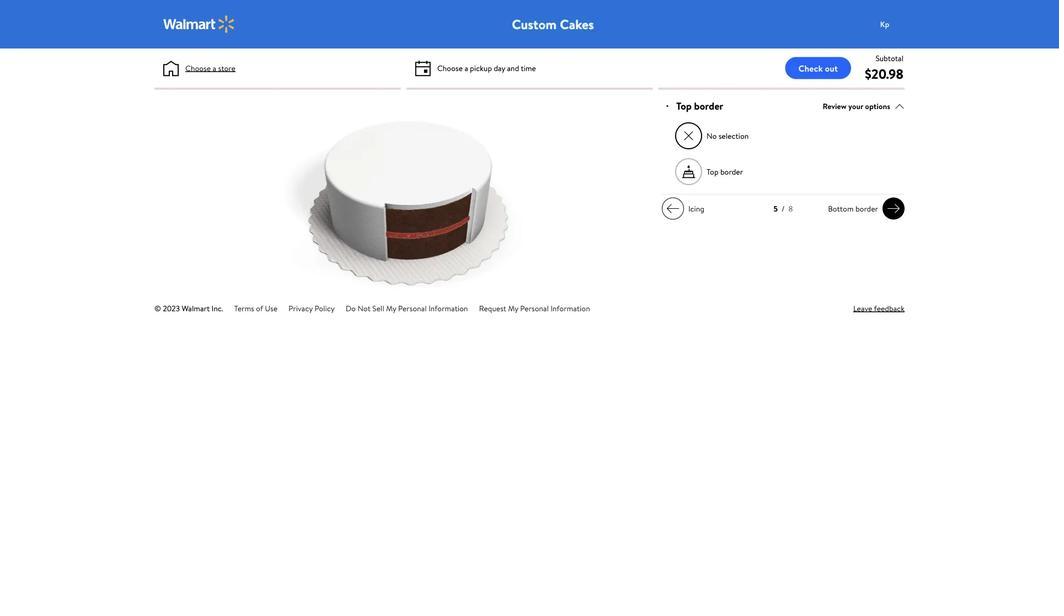 Task type: vqa. For each thing, say whether or not it's contained in the screenshot.
the rightmost All
no



Task type: describe. For each thing, give the bounding box(es) containing it.
your
[[848, 101, 863, 112]]

no
[[707, 131, 717, 141]]

of
[[256, 303, 263, 314]]

2 information from the left
[[551, 303, 590, 314]]

do not sell my personal information link
[[346, 303, 468, 314]]

icing link
[[662, 198, 709, 220]]

options
[[865, 101, 890, 112]]

5
[[774, 204, 778, 214]]

leave feedback button
[[853, 303, 905, 314]]

check out button
[[785, 57, 851, 79]]

0 vertical spatial border
[[694, 99, 723, 113]]

request
[[479, 303, 506, 314]]

do
[[346, 303, 356, 314]]

request my personal information link
[[479, 303, 590, 314]]

remove image
[[683, 130, 695, 142]]

feedback
[[874, 303, 905, 314]]

walmart
[[182, 303, 210, 314]]

subtotal $20.98
[[865, 53, 904, 83]]

choose a store link
[[185, 62, 235, 74]]

border inside "link"
[[855, 203, 878, 214]]

choose for choose a pickup day and time
[[437, 63, 463, 73]]

kp
[[880, 19, 889, 29]]

check out
[[798, 62, 838, 74]]

subtotal
[[876, 53, 904, 63]]

5 / 8
[[774, 204, 793, 214]]

choose for choose a store
[[185, 63, 211, 73]]

review your options element
[[823, 100, 890, 112]]

privacy policy
[[289, 303, 335, 314]]

selection
[[719, 131, 749, 141]]

privacy
[[289, 303, 313, 314]]

1 vertical spatial border
[[720, 166, 743, 177]]

0 horizontal spatial top
[[676, 99, 692, 113]]

terms of use link
[[234, 303, 277, 314]]

2 personal from the left
[[520, 303, 549, 314]]

review your options link
[[823, 99, 905, 114]]

inc.
[[212, 303, 223, 314]]

up arrow image
[[895, 101, 905, 111]]

check
[[798, 62, 823, 74]]

a for store
[[213, 63, 216, 73]]

$20.98
[[865, 65, 904, 83]]

a for pickup
[[465, 63, 468, 73]]

leave
[[853, 303, 872, 314]]



Task type: locate. For each thing, give the bounding box(es) containing it.
icon for continue arrow image inside icing link
[[666, 202, 680, 215]]

0 horizontal spatial personal
[[398, 303, 427, 314]]

1 a from the left
[[213, 63, 216, 73]]

terms of use
[[234, 303, 277, 314]]

2 icon for continue arrow image from the left
[[887, 202, 900, 215]]

store
[[218, 63, 235, 73]]

border down selection
[[720, 166, 743, 177]]

1 vertical spatial top
[[707, 166, 719, 177]]

choose
[[185, 63, 211, 73], [437, 63, 463, 73]]

do not sell my personal information
[[346, 303, 468, 314]]

8
[[789, 204, 793, 214]]

0 vertical spatial top
[[676, 99, 692, 113]]

out
[[825, 62, 838, 74]]

border up the no
[[694, 99, 723, 113]]

privacy policy link
[[289, 303, 335, 314]]

personal
[[398, 303, 427, 314], [520, 303, 549, 314]]

cakes
[[560, 15, 594, 33]]

information
[[429, 303, 468, 314], [551, 303, 590, 314]]

choose left 'store'
[[185, 63, 211, 73]]

a left 'store'
[[213, 63, 216, 73]]

0 horizontal spatial choose
[[185, 63, 211, 73]]

1 horizontal spatial personal
[[520, 303, 549, 314]]

/
[[782, 204, 785, 214]]

personal right "request"
[[520, 303, 549, 314]]

1 vertical spatial top border
[[707, 166, 743, 177]]

and
[[507, 63, 519, 73]]

0 vertical spatial top border
[[676, 99, 723, 113]]

custom
[[512, 15, 557, 33]]

1 horizontal spatial a
[[465, 63, 468, 73]]

2 my from the left
[[508, 303, 518, 314]]

time
[[521, 63, 536, 73]]

review your options
[[823, 101, 890, 112]]

bottom border
[[828, 203, 878, 214]]

1 horizontal spatial information
[[551, 303, 590, 314]]

1 my from the left
[[386, 303, 396, 314]]

1 horizontal spatial choose
[[437, 63, 463, 73]]

icon for continue arrow image right bottom border
[[887, 202, 900, 215]]

icon for continue arrow image
[[666, 202, 680, 215], [887, 202, 900, 215]]

top
[[676, 99, 692, 113], [707, 166, 719, 177]]

icon for continue arrow image left icing at the right of the page
[[666, 202, 680, 215]]

day
[[494, 63, 505, 73]]

1 choose from the left
[[185, 63, 211, 73]]

leave feedback
[[853, 303, 905, 314]]

2023
[[163, 303, 180, 314]]

no selection
[[707, 131, 749, 141]]

0 horizontal spatial icon for continue arrow image
[[666, 202, 680, 215]]

© 2023 walmart inc.
[[154, 303, 223, 314]]

use
[[265, 303, 277, 314]]

a left the pickup on the top left of the page
[[465, 63, 468, 73]]

pickup
[[470, 63, 492, 73]]

1 personal from the left
[[398, 303, 427, 314]]

icon for continue arrow image inside bottom border "link"
[[887, 202, 900, 215]]

icing
[[688, 203, 704, 214]]

a
[[213, 63, 216, 73], [465, 63, 468, 73]]

1 horizontal spatial icon for continue arrow image
[[887, 202, 900, 215]]

top down the no
[[707, 166, 719, 177]]

kp button
[[874, 13, 918, 35]]

personal right 'sell'
[[398, 303, 427, 314]]

choose left the pickup on the top left of the page
[[437, 63, 463, 73]]

border
[[694, 99, 723, 113], [720, 166, 743, 177], [855, 203, 878, 214]]

policy
[[315, 303, 335, 314]]

©
[[154, 303, 161, 314]]

bottom
[[828, 203, 854, 214]]

my
[[386, 303, 396, 314], [508, 303, 518, 314]]

custom cakes
[[512, 15, 594, 33]]

border right the bottom
[[855, 203, 878, 214]]

top up the remove image
[[676, 99, 692, 113]]

not
[[358, 303, 371, 314]]

1 icon for continue arrow image from the left
[[666, 202, 680, 215]]

top border down "no selection"
[[707, 166, 743, 177]]

choose a store
[[185, 63, 235, 73]]

2 choose from the left
[[437, 63, 463, 73]]

2 a from the left
[[465, 63, 468, 73]]

1 horizontal spatial top
[[707, 166, 719, 177]]

choose a pickup day and time
[[437, 63, 536, 73]]

my right 'sell'
[[386, 303, 396, 314]]

top border
[[676, 99, 723, 113], [707, 166, 743, 177]]

review
[[823, 101, 847, 112]]

top border up the remove image
[[676, 99, 723, 113]]

1 information from the left
[[429, 303, 468, 314]]

sell
[[372, 303, 384, 314]]

back to walmart.com image
[[163, 15, 235, 33]]

bottom border link
[[824, 198, 905, 220]]

0 horizontal spatial a
[[213, 63, 216, 73]]

0 horizontal spatial information
[[429, 303, 468, 314]]

2 vertical spatial border
[[855, 203, 878, 214]]

terms
[[234, 303, 254, 314]]

0 horizontal spatial my
[[386, 303, 396, 314]]

my right "request"
[[508, 303, 518, 314]]

1 horizontal spatial my
[[508, 303, 518, 314]]

request my personal information
[[479, 303, 590, 314]]



